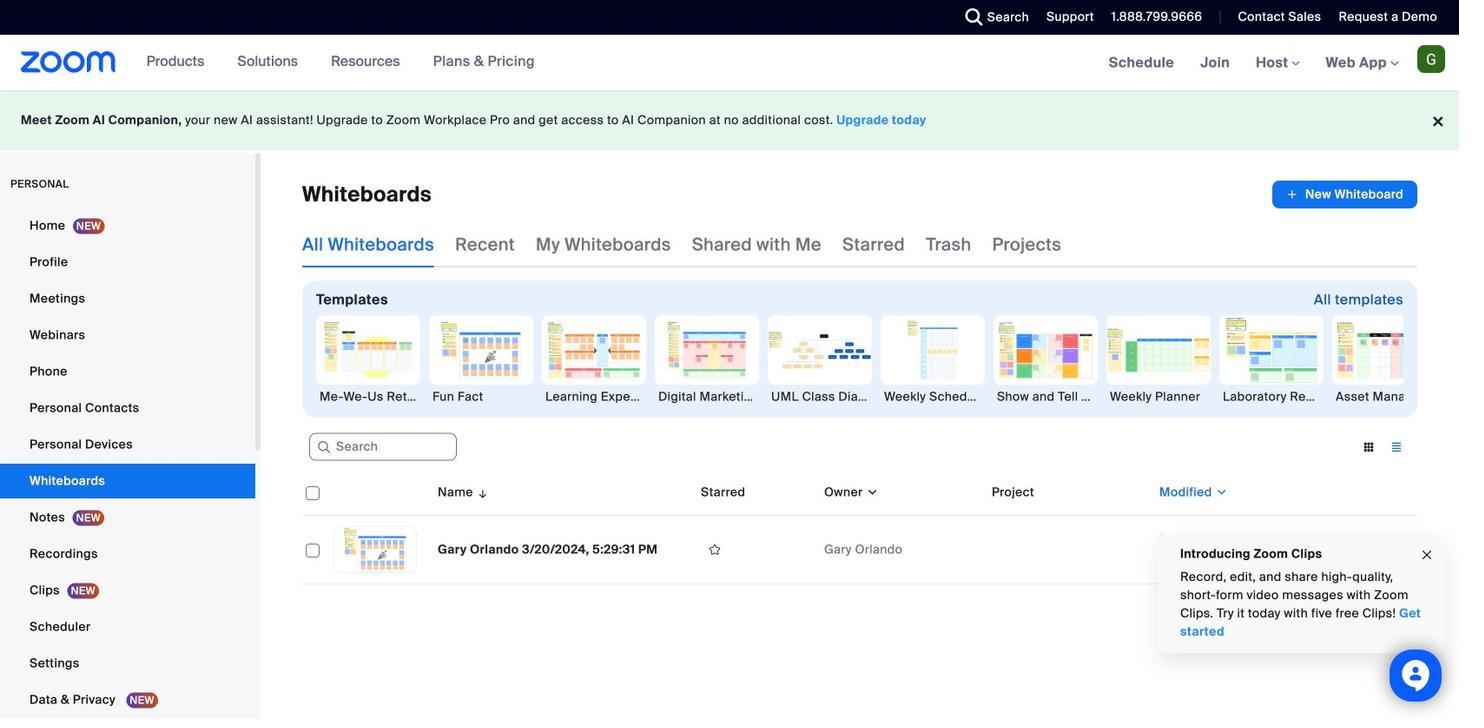Task type: vqa. For each thing, say whether or not it's contained in the screenshot.
weekly schedule element
yes



Task type: locate. For each thing, give the bounding box(es) containing it.
add image
[[1287, 186, 1299, 203]]

application
[[1273, 181, 1418, 209], [302, 470, 1418, 585]]

footer
[[0, 90, 1460, 150]]

personal menu menu
[[0, 209, 255, 720]]

fun fact element
[[429, 388, 534, 406]]

meetings navigation
[[1096, 35, 1460, 92]]

thumbnail of gary orlando 3/20/2024, 5:29:31 pm image
[[335, 528, 416, 573]]

banner
[[0, 35, 1460, 92]]

weekly planner element
[[1107, 388, 1211, 406]]

laboratory report element
[[1220, 388, 1324, 406]]

cell
[[1340, 534, 1418, 567], [985, 547, 1153, 554]]

1 horizontal spatial cell
[[1340, 534, 1418, 567]]

zoom logo image
[[21, 51, 116, 73]]

list mode, selected image
[[1383, 440, 1411, 455]]

me-we-us retrospective element
[[316, 388, 421, 406]]

click to star the whiteboard gary orlando 3/20/2024, 5:29:31 pm image
[[701, 542, 729, 558]]

grid mode, not selected image
[[1356, 440, 1383, 455]]

weekly schedule element
[[881, 388, 985, 406]]



Task type: describe. For each thing, give the bounding box(es) containing it.
arrow down image
[[474, 482, 490, 503]]

1 vertical spatial application
[[302, 470, 1418, 585]]

tabs of all whiteboard page tab list
[[302, 222, 1062, 268]]

profile picture image
[[1418, 45, 1446, 73]]

learning experience canvas element
[[542, 388, 647, 406]]

0 horizontal spatial cell
[[985, 547, 1153, 554]]

asset management element
[[1333, 388, 1437, 406]]

Search text field
[[309, 433, 457, 461]]

close image
[[1421, 546, 1435, 565]]

product information navigation
[[133, 35, 548, 90]]

0 vertical spatial application
[[1273, 181, 1418, 209]]

gary orlando 3/20/2024, 5:29:31 pm element
[[438, 542, 658, 558]]

uml class diagram element
[[768, 388, 873, 406]]

digital marketing canvas element
[[655, 388, 760, 406]]

show and tell with a twist element
[[994, 388, 1098, 406]]



